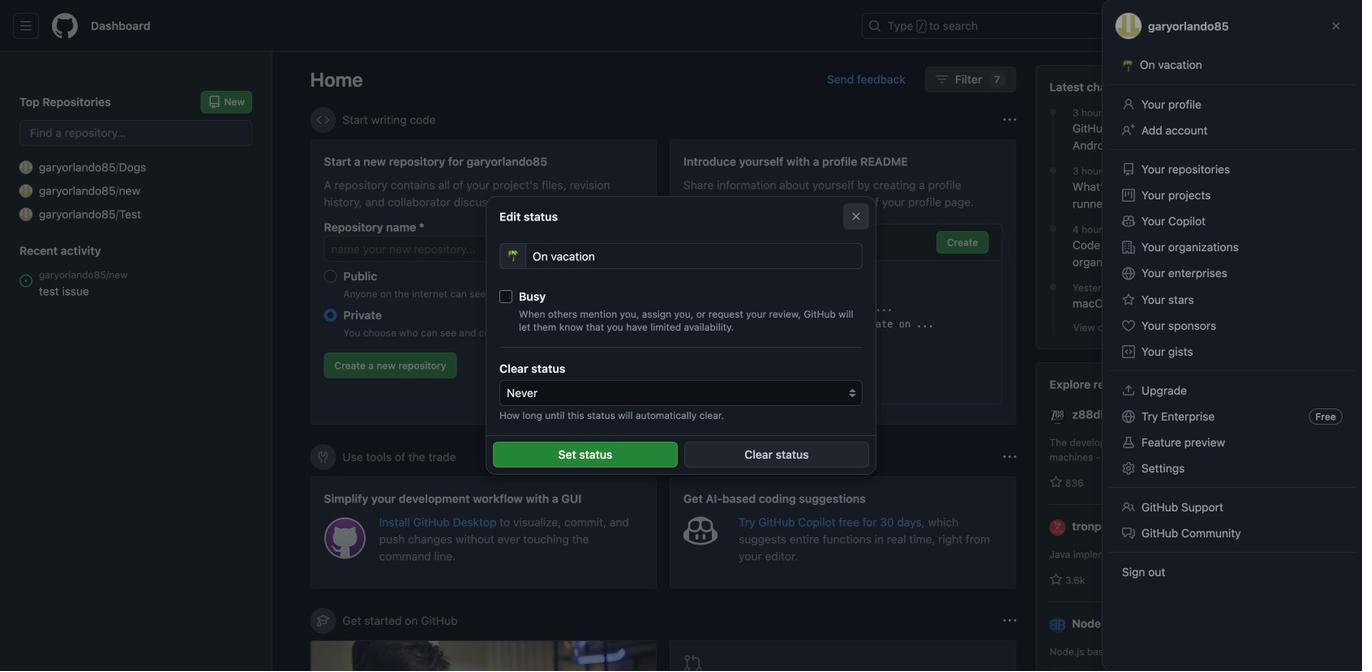 Task type: locate. For each thing, give the bounding box(es) containing it.
1 dot fill image from the top
[[1047, 105, 1060, 118]]

plus image
[[1177, 19, 1190, 32]]

account element
[[0, 52, 273, 672]]

dot fill image
[[1047, 105, 1060, 118], [1047, 164, 1060, 177], [1047, 222, 1060, 235], [1047, 281, 1060, 294]]

4 dot fill image from the top
[[1047, 281, 1060, 294]]

homepage image
[[52, 13, 78, 39]]

3 dot fill image from the top
[[1047, 222, 1060, 235]]



Task type: describe. For each thing, give the bounding box(es) containing it.
star image
[[1050, 573, 1063, 586]]

2 dot fill image from the top
[[1047, 164, 1060, 177]]

star image
[[1050, 476, 1063, 489]]

triangle down image
[[1196, 19, 1209, 32]]

explore element
[[1036, 65, 1325, 672]]

command palette image
[[1126, 19, 1139, 32]]

explore repositories navigation
[[1036, 363, 1325, 672]]



Task type: vqa. For each thing, say whether or not it's contained in the screenshot.
the bottommost list
no



